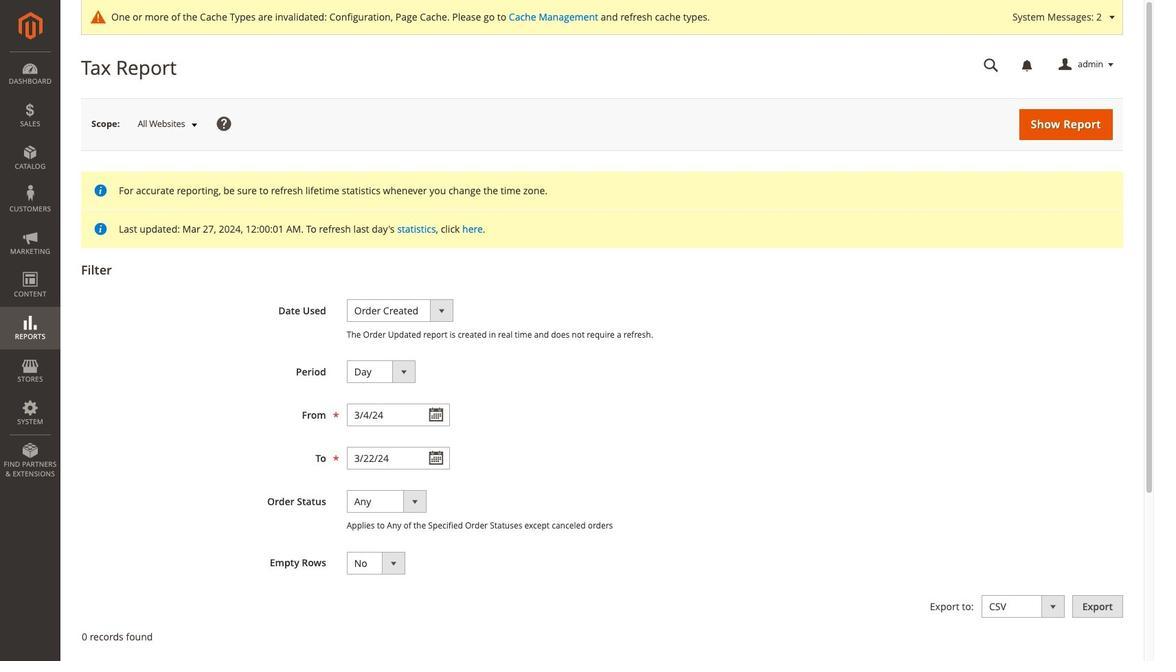 Task type: locate. For each thing, give the bounding box(es) containing it.
None text field
[[347, 404, 450, 427]]

magento admin panel image
[[18, 12, 42, 40]]

None text field
[[974, 53, 1009, 77], [347, 447, 450, 470], [974, 53, 1009, 77], [347, 447, 450, 470]]

menu bar
[[0, 52, 60, 486]]



